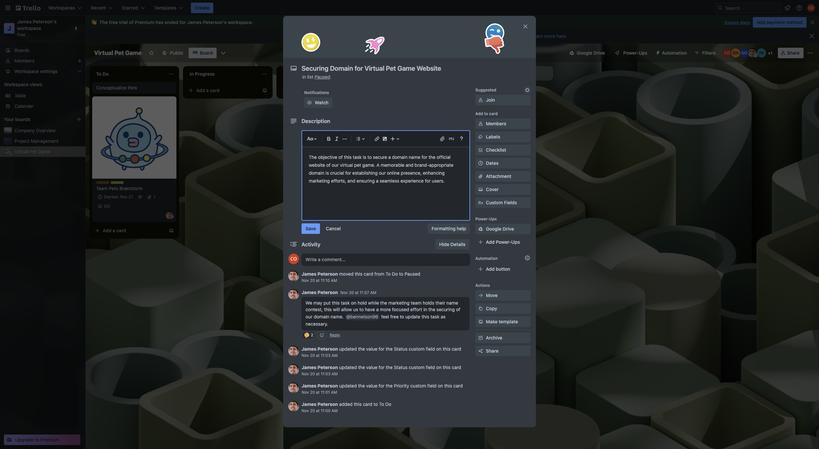 Task type: describe. For each thing, give the bounding box(es) containing it.
setting
[[485, 33, 501, 39]]

allow
[[341, 307, 352, 313]]

add reaction image
[[317, 332, 327, 340]]

nov inside james peterson updated the value for the priority custom field on this card nov 20 at 11:01 am
[[302, 390, 309, 395]]

hold
[[358, 300, 367, 306]]

james peterson updated the value for the status custom field on this card nov 20 at 11:03 am for first nov 20 at 11:03 am link
[[302, 347, 461, 358]]

ups inside 'link'
[[512, 239, 520, 245]]

add inside button
[[757, 19, 766, 25]]

project management
[[14, 138, 59, 144]]

sm image for join
[[478, 97, 484, 103]]

nov 20 at 11:00 am link
[[302, 409, 338, 414]]

nov 20 at 11:10 am link
[[302, 278, 337, 283]]

as
[[441, 314, 446, 320]]

nov inside james peterson added this card to to do nov 20 at 11:00 am
[[302, 409, 309, 414]]

for inside james peterson updated the value for the priority custom field on this card nov 20 at 11:01 am
[[379, 383, 385, 389]]

customize views image
[[220, 50, 227, 56]]

smile image
[[299, 30, 323, 55]]

star or unstar board image
[[149, 50, 154, 56]]

at inside james peterson updated the value for the priority custom field on this card nov 20 at 11:01 am
[[316, 390, 320, 395]]

open information menu image
[[796, 5, 803, 11]]

peterson for nov 20 at 11:10 am link
[[318, 271, 338, 277]]

show menu image
[[807, 50, 814, 56]]

1 horizontal spatial 2
[[311, 333, 313, 338]]

peterson for 2nd nov 20 at 11:03 am link
[[318, 365, 338, 371]]

securing
[[437, 307, 455, 313]]

james peterson (jamespeterson93) image for 2nd nov 20 at 11:03 am link
[[289, 365, 299, 375]]

at left any
[[502, 33, 507, 39]]

on for first nov 20 at 11:03 am link
[[436, 347, 442, 352]]

a inside we may put this task on hold while the marketing team holds their name contest, this will allow us to have a more focused effort in the securing of our domain name.
[[376, 307, 379, 313]]

2 horizontal spatial our
[[379, 170, 386, 176]]

moved
[[339, 271, 354, 277]]

for up james peterson updated the value for the priority custom field on this card nov 20 at 11:01 am
[[379, 365, 385, 371]]

workspace views
[[4, 82, 42, 87]]

add button button
[[476, 264, 531, 275]]

1 vertical spatial google drive
[[486, 226, 514, 232]]

0 horizontal spatial virtual pet game
[[14, 149, 50, 154]]

this inside james peterson moved this card from to do to paused nov 20 at 11:10 am
[[355, 271, 363, 277]]

11:07
[[360, 291, 369, 295]]

us
[[353, 307, 358, 313]]

objective
[[318, 154, 337, 160]]

20 inside "james peterson nov 20 at 11:07 am"
[[349, 291, 354, 295]]

template
[[499, 319, 518, 325]]

0 vertical spatial domain
[[392, 154, 408, 160]]

1 horizontal spatial our
[[332, 162, 339, 168]]

0 horizontal spatial pet
[[30, 149, 37, 154]]

team
[[411, 300, 422, 306]]

custom fields
[[486, 200, 517, 206]]

add button
[[486, 266, 510, 272]]

contest,
[[306, 307, 323, 313]]

1 11:03 from the top
[[321, 353, 331, 358]]

this inside feel free to update this task as necessary.
[[422, 314, 430, 320]]

james peterson (jamespeterson93) image for nov 20 at 11:01 am link
[[289, 383, 299, 394]]

0 vertical spatial paused
[[315, 74, 330, 80]]

1 horizontal spatial more
[[545, 33, 556, 39]]

0 horizontal spatial share button
[[476, 346, 531, 357]]

on for nov 20 at 11:01 am link
[[438, 383, 443, 389]]

join link
[[476, 95, 531, 105]]

add a card for top create from template… icon
[[196, 88, 220, 93]]

sm image for suggested
[[524, 87, 531, 94]]

your
[[4, 117, 14, 122]]

20 inside james peterson updated the value for the priority custom field on this card nov 20 at 11:01 am
[[310, 390, 315, 395]]

your boards with 3 items element
[[4, 116, 67, 124]]

custom for 2nd nov 20 at 11:03 am link
[[409, 365, 425, 371]]

1 vertical spatial power-
[[476, 217, 489, 222]]

0 horizontal spatial premium
[[40, 437, 59, 443]]

this inside james peterson updated the value for the priority custom field on this card nov 20 at 11:01 am
[[445, 383, 452, 389]]

0 vertical spatial create from template… image
[[262, 88, 267, 93]]

rocketship image
[[363, 33, 386, 57]]

card inside james peterson added this card to to do nov 20 at 11:00 am
[[363, 402, 372, 407]]

upgrade
[[15, 437, 34, 443]]

image image
[[381, 135, 389, 143]]

1 horizontal spatial share
[[787, 50, 800, 56]]

add a card for right create from template… icon
[[383, 166, 407, 172]]

0 horizontal spatial 1
[[154, 195, 155, 200]]

free inside banner
[[109, 19, 118, 25]]

1 horizontal spatial and
[[406, 162, 414, 168]]

updated for nov 20 at 11:01 am link
[[339, 383, 357, 389]]

at inside "james peterson nov 20 at 11:07 am"
[[355, 291, 359, 295]]

views
[[30, 82, 42, 87]]

table link
[[14, 93, 82, 99]]

status for first nov 20 at 11:03 am link
[[394, 347, 408, 352]]

any
[[508, 33, 516, 39]]

virtual pet game inside board name text box
[[94, 49, 142, 56]]

color: bold lime, title: "team task" element
[[111, 181, 131, 186]]

+
[[768, 51, 771, 56]]

sm image for copy
[[478, 306, 484, 312]]

calendar link
[[14, 103, 82, 110]]

trial
[[119, 19, 128, 25]]

your boards
[[4, 117, 31, 122]]

this
[[338, 33, 347, 39]]

1 horizontal spatial premium
[[135, 19, 154, 25]]

virtual inside board name text box
[[94, 49, 113, 56]]

0 horizontal spatial the
[[99, 19, 108, 25]]

sm image for move
[[478, 292, 484, 299]]

has
[[156, 19, 164, 25]]

20 down necessary.
[[310, 353, 315, 358]]

1 horizontal spatial create from template… image
[[449, 166, 455, 172]]

team for team task
[[111, 181, 121, 186]]

feel
[[381, 314, 389, 320]]

save button
[[302, 224, 320, 234]]

securing domain for virtual pet game website
[[377, 136, 444, 148]]

team for team pets brainstorm
[[96, 186, 108, 191]]

save
[[306, 226, 316, 232]]

cover
[[486, 187, 499, 192]]

the inside the objective of this task is to secure a domain name for the official website of our virtual pet game. a memorable and brand-appropriate domain is crucial for establishing our online presence, enhancing marketing efforts, and ensuring a seamless experience for users.
[[429, 154, 436, 160]]

virtual pet game link
[[14, 149, 82, 155]]

at down add reaction image
[[316, 353, 320, 358]]

the inside the objective of this task is to secure a domain name for the official website of our virtual pet game. a memorable and brand-appropriate domain is crucial for establishing our online presence, enhancing marketing efforts, and ensuring a seamless experience for users.
[[309, 154, 317, 160]]

add to card
[[476, 111, 498, 116]]

started: nov 27
[[104, 195, 133, 200]]

copy
[[486, 306, 497, 312]]

add payment method button
[[753, 17, 807, 28]]

automation button
[[653, 48, 691, 58]]

sm image for cover
[[478, 186, 484, 193]]

pet inside securing domain for virtual pet game website
[[436, 136, 444, 141]]

project
[[14, 138, 30, 144]]

0 vertical spatial 1
[[771, 51, 773, 56]]

establishing
[[353, 170, 378, 176]]

pets for conceptualize
[[128, 85, 137, 91]]

effort
[[411, 307, 422, 313]]

domain inside we may put this task on hold while the marketing team holds their name contest, this will allow us to have a more focused effort in the securing of our domain name.
[[314, 314, 330, 320]]

1 vertical spatial power-ups
[[476, 217, 497, 222]]

move link
[[476, 291, 531, 301]]

0 vertical spatial share button
[[778, 48, 804, 58]]

11:00
[[321, 409, 331, 414]]

for down virtual
[[345, 170, 351, 176]]

am up nov 20 at 11:01 am link
[[332, 372, 338, 377]]

make template link
[[476, 317, 531, 327]]

plans
[[740, 20, 751, 25]]

of up virtual
[[339, 154, 343, 160]]

color: yellow, title: none image
[[96, 181, 109, 184]]

details
[[451, 242, 466, 247]]

custom
[[486, 200, 503, 206]]

add power-ups link
[[476, 237, 531, 248]]

add board image
[[76, 117, 82, 122]]

do for from
[[392, 271, 398, 277]]

link image
[[373, 135, 381, 143]]

0 horizontal spatial in
[[302, 74, 306, 80]]

official
[[437, 154, 451, 160]]

learn more here link
[[529, 33, 566, 39]]

1 horizontal spatial board
[[399, 33, 412, 39]]

crucial
[[330, 170, 344, 176]]

j link
[[4, 23, 14, 34]]

1 horizontal spatial 1
[[394, 151, 396, 156]]

users.
[[432, 178, 445, 184]]

to inside the objective of this task is to secure a domain name for the official website of our virtual pet game. a memorable and brand-appropriate domain is crucial for establishing our online presence, enhancing marketing efforts, and ensuring a seamless experience for users.
[[368, 154, 372, 160]]

peterson for nov 20 at 11:01 am link
[[318, 383, 338, 389]]

italic ⌘i image
[[333, 135, 341, 143]]

sm image for labels
[[478, 134, 484, 140]]

public button
[[158, 48, 187, 58]]

👋
[[91, 19, 97, 25]]

0 horizontal spatial google
[[486, 226, 502, 232]]

open help dialog image
[[458, 135, 466, 143]]

Search field
[[723, 3, 781, 13]]

for right ended
[[180, 19, 186, 25]]

checklist
[[486, 147, 506, 153]]

0 horizontal spatial automation
[[476, 256, 498, 261]]

google drive inside "button"
[[577, 50, 605, 56]]

paused inside james peterson moved this card from to do to paused nov 20 at 11:10 am
[[405, 271, 420, 277]]

to right set
[[376, 33, 381, 39]]

efforts,
[[331, 178, 346, 184]]

cover link
[[476, 184, 531, 195]]

task for allow
[[341, 300, 350, 306]]

field for first nov 20 at 11:03 am link
[[426, 347, 435, 352]]

attach and insert link image
[[439, 136, 446, 142]]

their
[[436, 300, 445, 306]]

1 vertical spatial ups
[[489, 217, 497, 222]]

change
[[440, 33, 457, 39]]

status for 2nd nov 20 at 11:03 am link
[[394, 365, 408, 371]]

task
[[122, 181, 131, 186]]

conceptualize pets
[[96, 85, 137, 91]]

am inside james peterson added this card to to do nov 20 at 11:00 am
[[332, 409, 338, 414]]

0
[[104, 204, 107, 209]]

company overview
[[14, 128, 56, 133]]

more formatting image
[[341, 135, 349, 143]]

sm image for automation
[[653, 48, 662, 57]]

create from template… image
[[169, 228, 174, 234]]

enhancing
[[423, 170, 445, 176]]

1 vertical spatial members
[[486, 121, 507, 126]]

james peterson updated the value for the status custom field on this card nov 20 at 11:03 am for 2nd nov 20 at 11:03 am link
[[302, 365, 461, 377]]

formatting
[[432, 226, 456, 232]]

description
[[302, 118, 330, 124]]

am inside james peterson updated the value for the priority custom field on this card nov 20 at 11:01 am
[[331, 390, 337, 395]]

upgrade to premium
[[15, 437, 59, 443]]

2 peterson from the top
[[318, 290, 338, 295]]

0 vertical spatial workspace
[[228, 19, 252, 25]]

watch
[[315, 100, 329, 105]]

james peterson moved this card from to do to paused nov 20 at 11:10 am
[[302, 271, 420, 283]]

primary element
[[0, 0, 819, 16]]

lists image
[[354, 135, 362, 143]]

drive inside google drive "button"
[[594, 50, 605, 56]]

Write a comment text field
[[302, 254, 470, 266]]

of right trial
[[129, 19, 134, 25]]

for up brand-
[[422, 154, 428, 160]]

0 vertical spatial 2
[[108, 204, 110, 209]]

james peterson added this card to to do nov 20 at 11:00 am
[[302, 402, 392, 414]]

workspace
[[4, 82, 29, 87]]

view markdown image
[[449, 136, 455, 142]]

automation inside button
[[662, 50, 687, 56]]

james inside james peterson added this card to to do nov 20 at 11:00 am
[[302, 402, 317, 407]]

of down the objective
[[326, 162, 331, 168]]

secure
[[373, 154, 387, 160]]

20 up nov 20 at 11:01 am link
[[310, 372, 315, 377]]

at inside james peterson added this card to to do nov 20 at 11:00 am
[[316, 409, 320, 414]]

1 vertical spatial members link
[[476, 119, 531, 129]]

0 horizontal spatial christina overa (christinaovera) image
[[289, 254, 299, 264]]

domain
[[397, 136, 413, 141]]

company
[[14, 128, 35, 133]]

will
[[333, 307, 340, 313]]

to inside feel free to update this task as necessary.
[[400, 314, 404, 320]]

1 vertical spatial domain
[[309, 170, 324, 176]]

create button
[[191, 3, 213, 13]]

method
[[787, 19, 803, 25]]

am inside "james peterson nov 20 at 11:07 am"
[[370, 291, 377, 295]]

marketing inside we may put this task on hold while the marketing team holds their name contest, this will allow us to have a more focused effort in the securing of our domain name.
[[389, 300, 410, 306]]

this inside james peterson added this card to to do nov 20 at 11:00 am
[[354, 402, 362, 407]]

search image
[[718, 5, 723, 11]]

Main content area, start typing to enter text. text field
[[309, 153, 463, 185]]

virtual inside securing domain for virtual pet game website
[[421, 136, 435, 141]]

of inside we may put this task on hold while the marketing team holds their name contest, this will allow us to have a more focused effort in the securing of our domain name.
[[456, 307, 461, 313]]

brand-
[[415, 162, 429, 168]]

0 horizontal spatial members link
[[0, 56, 86, 66]]

calendar
[[14, 103, 34, 109]]

0 vertical spatial members
[[14, 58, 34, 64]]

power- inside 'power-ups' 'button'
[[624, 50, 639, 56]]

1 vertical spatial is
[[363, 154, 366, 160]]

fields
[[504, 200, 517, 206]]



Task type: vqa. For each thing, say whether or not it's contained in the screenshot.


Task type: locate. For each thing, give the bounding box(es) containing it.
custom up priority at the left bottom
[[409, 365, 425, 371]]

1 right the jeremy miller (jeremymiller198) image
[[771, 51, 773, 56]]

custom right priority at the left bottom
[[411, 383, 426, 389]]

field for 2nd nov 20 at 11:03 am link
[[426, 365, 435, 371]]

list
[[307, 74, 314, 80]]

1 vertical spatial game
[[377, 142, 389, 148]]

1 james peterson (jamespeterson93) image from the top
[[289, 271, 299, 282]]

1 horizontal spatial team
[[111, 181, 121, 186]]

sm image
[[478, 292, 484, 299], [478, 306, 484, 312]]

ensuring
[[357, 178, 375, 184]]

2 vertical spatial is
[[326, 170, 329, 176]]

in left list
[[302, 74, 306, 80]]

ups left automation button
[[639, 50, 648, 56]]

value for first nov 20 at 11:03 am link
[[366, 347, 378, 352]]

sm image inside move link
[[478, 292, 484, 299]]

attachment
[[486, 174, 512, 179]]

1 horizontal spatial pets
[[128, 85, 137, 91]]

formatting help
[[432, 226, 466, 232]]

3 james peterson (jamespeterson93) image from the top
[[289, 365, 299, 375]]

add a card button
[[186, 85, 260, 96], [279, 85, 353, 96], [373, 164, 447, 174], [92, 226, 166, 236]]

nov
[[120, 195, 127, 200], [302, 278, 309, 283], [341, 291, 348, 295], [302, 353, 309, 358], [302, 372, 309, 377], [302, 390, 309, 395], [302, 409, 309, 414]]

to
[[376, 33, 381, 39], [484, 111, 488, 116], [368, 154, 372, 160], [399, 271, 404, 277], [360, 307, 364, 313], [400, 314, 404, 320], [374, 402, 378, 407], [35, 437, 39, 443]]

task for virtual
[[353, 154, 362, 160]]

holds
[[423, 300, 435, 306]]

board right public.
[[399, 33, 412, 39]]

on for 2nd nov 20 at 11:03 am link
[[436, 365, 442, 371]]

0 vertical spatial pet
[[114, 49, 124, 56]]

on inside we may put this task on hold while the marketing team holds their name contest, this will allow us to have a more focused effort in the securing of our domain name.
[[351, 300, 357, 306]]

sm image for make template
[[478, 319, 484, 325]]

0 horizontal spatial 2
[[108, 204, 110, 209]]

1 vertical spatial value
[[366, 365, 378, 371]]

wave image
[[91, 19, 97, 25]]

4 peterson from the top
[[318, 365, 338, 371]]

power-ups
[[624, 50, 648, 56], [476, 217, 497, 222]]

game inside the virtual pet game link
[[38, 149, 50, 154]]

peterson's
[[33, 19, 57, 24], [203, 19, 227, 25]]

task up allow
[[341, 300, 350, 306]]

to right upgrade
[[35, 437, 39, 443]]

labels
[[486, 134, 500, 140]]

free inside feel free to update this task as necessary.
[[390, 314, 399, 320]]

the right 👋
[[99, 19, 108, 25]]

the up website
[[309, 154, 317, 160]]

sm image for members
[[478, 121, 484, 127]]

value inside james peterson updated the value for the priority custom field on this card nov 20 at 11:01 am
[[366, 383, 378, 389]]

game inside securing domain for virtual pet game website
[[377, 142, 389, 148]]

laugh image
[[483, 21, 507, 45]]

peterson's down create button
[[203, 19, 227, 25]]

1 horizontal spatial virtual
[[94, 49, 113, 56]]

premium left has
[[135, 19, 154, 25]]

2 horizontal spatial task
[[431, 314, 440, 320]]

more
[[545, 33, 556, 39], [380, 307, 391, 313]]

1 horizontal spatial power-ups
[[624, 50, 648, 56]]

2 horizontal spatial virtual
[[421, 136, 435, 141]]

game down securing
[[377, 142, 389, 148]]

custom inside james peterson updated the value for the priority custom field on this card nov 20 at 11:01 am
[[411, 383, 426, 389]]

sm image inside 'checklist' "link"
[[478, 147, 484, 153]]

this inside the objective of this task is to secure a domain name for the official website of our virtual pet game. a memorable and brand-appropriate domain is crucial for establishing our online presence, enhancing marketing efforts, and ensuring a seamless experience for users.
[[344, 154, 352, 160]]

christina overa (christinaovera) image
[[808, 4, 816, 12], [289, 254, 299, 264]]

custom for nov 20 at 11:01 am link
[[411, 383, 426, 389]]

add
[[757, 19, 766, 25], [196, 88, 205, 93], [290, 88, 299, 93], [476, 111, 483, 116], [383, 166, 392, 172], [103, 228, 111, 234], [486, 239, 495, 245], [486, 266, 495, 272]]

text styles image
[[306, 135, 314, 143]]

4 james peterson (jamespeterson93) image from the top
[[289, 383, 299, 394]]

members link
[[0, 56, 86, 66], [476, 119, 531, 129]]

members link down boards
[[0, 56, 86, 66]]

ups up add button button
[[512, 239, 520, 245]]

0 vertical spatial name
[[409, 154, 421, 160]]

filters
[[702, 50, 716, 56]]

website
[[309, 162, 325, 168]]

1 horizontal spatial task
[[353, 154, 362, 160]]

2 horizontal spatial pet
[[436, 136, 444, 141]]

ben nelson (bennelson96) image
[[731, 48, 741, 58]]

1 peterson from the top
[[318, 271, 338, 277]]

0 vertical spatial in
[[302, 74, 306, 80]]

marketing down website
[[309, 178, 330, 184]]

0 vertical spatial google
[[577, 50, 593, 56]]

0 vertical spatial is
[[363, 33, 367, 39]]

to inside upgrade to premium link
[[35, 437, 39, 443]]

1 horizontal spatial share button
[[778, 48, 804, 58]]

add inside 'link'
[[486, 239, 495, 245]]

sm image for checklist
[[478, 147, 484, 153]]

game inside board name text box
[[125, 49, 142, 56]]

have
[[365, 307, 375, 313]]

3 updated from the top
[[339, 383, 357, 389]]

for down enhancing
[[425, 178, 431, 184]]

table
[[14, 93, 26, 98]]

pets for team
[[109, 186, 118, 191]]

to inside james peterson moved this card from to do to paused nov 20 at 11:10 am
[[399, 271, 404, 277]]

1 horizontal spatial the
[[309, 154, 317, 160]]

2 vertical spatial virtual
[[14, 149, 28, 154]]

0 horizontal spatial free
[[109, 19, 118, 25]]

None text field
[[298, 63, 516, 74]]

nov 20 at 11:07 am link
[[341, 291, 377, 295]]

2 vertical spatial pet
[[30, 149, 37, 154]]

to right "us"
[[360, 307, 364, 313]]

virtual
[[340, 162, 353, 168]]

memorable
[[381, 162, 405, 168]]

activity
[[302, 242, 321, 248]]

online
[[387, 170, 400, 176]]

0 vertical spatial updated
[[339, 347, 357, 352]]

2 sm image from the top
[[478, 306, 484, 312]]

peterson for first nov 20 at 11:03 am link
[[318, 347, 338, 352]]

members link up labels link
[[476, 119, 531, 129]]

pet
[[114, 49, 124, 56], [436, 136, 444, 141], [30, 149, 37, 154]]

to for from
[[386, 271, 391, 277]]

1 vertical spatial updated
[[339, 365, 357, 371]]

card inside james peterson moved this card from to do to paused nov 20 at 11:10 am
[[364, 271, 373, 277]]

task up pet
[[353, 154, 362, 160]]

learn
[[531, 33, 543, 39]]

workspace inside james peterson's workspace free
[[17, 25, 41, 31]]

james peterson updated the value for the priority custom field on this card nov 20 at 11:01 am
[[302, 383, 463, 395]]

our up crucial
[[332, 162, 339, 168]]

1 vertical spatial and
[[348, 178, 355, 184]]

0 vertical spatial status
[[394, 347, 408, 352]]

0 vertical spatial to
[[386, 271, 391, 277]]

james inside james peterson's workspace free
[[17, 19, 32, 24]]

hide details
[[439, 242, 466, 247]]

is left crucial
[[326, 170, 329, 176]]

power- inside add power-ups 'link'
[[496, 239, 512, 245]]

0 horizontal spatial marketing
[[309, 178, 330, 184]]

power-ups inside 'button'
[[624, 50, 648, 56]]

20 inside james peterson added this card to to do nov 20 at 11:00 am
[[310, 409, 315, 414]]

0 horizontal spatial team
[[96, 186, 108, 191]]

free
[[17, 32, 25, 37]]

peterson's up "boards" link
[[33, 19, 57, 24]]

2 vertical spatial game
[[38, 149, 50, 154]]

1 nov 20 at 11:03 am link from the top
[[302, 353, 338, 358]]

sm image inside automation button
[[653, 48, 662, 57]]

at left 11:07
[[355, 291, 359, 295]]

more inside we may put this task on hold while the marketing team holds their name contest, this will allow us to have a more focused effort in the securing of our domain name.
[[380, 307, 391, 313]]

1 vertical spatial the
[[309, 154, 317, 160]]

company overview link
[[14, 127, 82, 134]]

2 status from the top
[[394, 365, 408, 371]]

value for 2nd nov 20 at 11:03 am link
[[366, 365, 378, 371]]

of right "securing"
[[456, 307, 461, 313]]

1 vertical spatial status
[[394, 365, 408, 371]]

james inside james peterson moved this card from to do to paused nov 20 at 11:10 am
[[302, 271, 317, 277]]

1 vertical spatial create from template… image
[[449, 166, 455, 172]]

2 right 0
[[108, 204, 110, 209]]

0 vertical spatial our
[[332, 162, 339, 168]]

1 horizontal spatial drive
[[594, 50, 605, 56]]

james peterson (jamespeterson93) image for first nov 20 at 11:03 am link
[[289, 346, 299, 357]]

nov inside james peterson moved this card from to do to paused nov 20 at 11:10 am
[[302, 278, 309, 283]]

hide details link
[[435, 239, 470, 250]]

2 vertical spatial updated
[[339, 383, 357, 389]]

update
[[406, 314, 421, 320]]

0 vertical spatial free
[[109, 19, 118, 25]]

peterson for nov 20 at 11:00 am link
[[318, 402, 338, 407]]

our inside we may put this task on hold while the marketing team holds their name contest, this will allow us to have a more focused effort in the securing of our domain name.
[[306, 314, 313, 320]]

boards
[[15, 117, 31, 122]]

james peterson (jamespeterson93) image
[[749, 48, 758, 58], [166, 212, 174, 220], [289, 290, 299, 300], [289, 402, 299, 412]]

game down management
[[38, 149, 50, 154]]

to for to
[[379, 402, 384, 407]]

is left set
[[363, 33, 367, 39]]

updated for 2nd nov 20 at 11:03 am link
[[339, 365, 357, 371]]

peterson's inside james peterson's workspace free
[[33, 19, 57, 24]]

pet left "view markdown" image
[[436, 136, 444, 141]]

for right domain
[[414, 136, 420, 141]]

domain up the memorable
[[392, 154, 408, 160]]

explore plans button
[[725, 19, 751, 27]]

0 vertical spatial task
[[353, 154, 362, 160]]

am right 11:00
[[332, 409, 338, 414]]

the objective of this task is to secure a domain name for the official website of our virtual pet game. a memorable and brand-appropriate domain is crucial for establishing our online presence, enhancing marketing efforts, and ensuring a seamless experience for users.
[[309, 154, 455, 184]]

for down feel free to update this task as necessary.
[[379, 347, 385, 352]]

1 horizontal spatial ups
[[512, 239, 520, 245]]

at left 11:00
[[316, 409, 320, 414]]

.
[[252, 19, 253, 25]]

editor toolbar toolbar
[[305, 134, 467, 144]]

suggested
[[476, 88, 497, 93]]

0 / 2
[[104, 204, 110, 209]]

banner containing 👋
[[86, 16, 819, 29]]

hide
[[439, 242, 450, 247]]

automation left the filters button
[[662, 50, 687, 56]]

at up nov 20 at 11:01 am link
[[316, 372, 320, 377]]

to inside james peterson added this card to to do nov 20 at 11:00 am
[[374, 402, 378, 407]]

cancel
[[326, 226, 341, 232]]

sm image left archive
[[478, 335, 484, 342]]

task inside the objective of this task is to secure a domain name for the official website of our virtual pet game. a memorable and brand-appropriate domain is crucial for establishing our online presence, enhancing marketing efforts, and ensuring a seamless experience for users.
[[353, 154, 362, 160]]

our
[[332, 162, 339, 168], [379, 170, 386, 176], [306, 314, 313, 320]]

reply link
[[330, 333, 340, 338]]

domain
[[392, 154, 408, 160], [309, 170, 324, 176], [314, 314, 330, 320]]

free right feel
[[390, 314, 399, 320]]

create from template… image
[[262, 88, 267, 93], [449, 166, 455, 172]]

premium right upgrade
[[40, 437, 59, 443]]

1 vertical spatial our
[[379, 170, 386, 176]]

name up brand-
[[409, 154, 421, 160]]

add inside button
[[486, 266, 495, 272]]

am right 11:01
[[331, 390, 337, 395]]

to down james peterson updated the value for the priority custom field on this card nov 20 at 11:01 am
[[379, 402, 384, 407]]

11:03 down add reaction image
[[321, 353, 331, 358]]

at left 11:01
[[316, 390, 320, 395]]

1 vertical spatial 2
[[311, 333, 313, 338]]

0 vertical spatial game
[[125, 49, 142, 56]]

do inside james peterson moved this card from to do to paused nov 20 at 11:10 am
[[392, 271, 398, 277]]

pets right conceptualize
[[128, 85, 137, 91]]

1 horizontal spatial paused
[[405, 271, 420, 277]]

2 vertical spatial 1
[[154, 195, 155, 200]]

nov 20 at 11:03 am link down add reaction image
[[302, 353, 338, 358]]

gary orlando (garyorlando) image
[[740, 48, 749, 58]]

sm image left labels
[[478, 134, 484, 140]]

do down james peterson updated the value for the priority custom field on this card nov 20 at 11:01 am
[[386, 402, 392, 407]]

jeremy miller (jeremymiller198) image
[[757, 48, 766, 58]]

its
[[458, 33, 464, 39]]

0 vertical spatial members link
[[0, 56, 86, 66]]

sm image left watch
[[306, 99, 313, 106]]

we
[[306, 300, 312, 306]]

1 updated from the top
[[339, 347, 357, 352]]

0 horizontal spatial game
[[38, 149, 50, 154]]

am down reply
[[332, 353, 338, 358]]

20 left 11:10
[[310, 278, 315, 283]]

0 horizontal spatial members
[[14, 58, 34, 64]]

google inside "button"
[[577, 50, 593, 56]]

2 james peterson (jamespeterson93) image from the top
[[289, 346, 299, 357]]

started:
[[104, 195, 119, 200]]

custom down update
[[409, 347, 425, 352]]

here
[[557, 33, 566, 39]]

make template
[[486, 319, 518, 325]]

paused right list
[[315, 74, 330, 80]]

20 left 11:01
[[310, 390, 315, 395]]

0 vertical spatial custom
[[409, 347, 425, 352]]

automation
[[662, 50, 687, 56], [476, 256, 498, 261]]

button
[[496, 266, 510, 272]]

do inside james peterson added this card to to do nov 20 at 11:00 am
[[386, 402, 392, 407]]

peterson inside james peterson updated the value for the priority custom field on this card nov 20 at 11:01 am
[[318, 383, 338, 389]]

pets up started:
[[109, 186, 118, 191]]

board left customize views image in the top of the page
[[200, 50, 213, 56]]

sm image inside watch button
[[306, 99, 313, 106]]

task inside feel free to update this task as necessary.
[[431, 314, 440, 320]]

to down the focused
[[400, 314, 404, 320]]

team down color: yellow, title: none icon
[[96, 186, 108, 191]]

in inside we may put this task on hold while the marketing team holds their name contest, this will allow us to have a more focused effort in the securing of our domain name.
[[424, 307, 427, 313]]

0 vertical spatial power-ups
[[624, 50, 648, 56]]

can
[[431, 33, 439, 39]]

james inside james peterson updated the value for the priority custom field on this card nov 20 at 11:01 am
[[302, 383, 317, 389]]

explore
[[725, 20, 739, 25]]

20 left 11:00
[[310, 409, 315, 414]]

2 nov 20 at 11:03 am link from the top
[[302, 372, 338, 377]]

0 horizontal spatial board
[[200, 50, 213, 56]]

more up feel
[[380, 307, 391, 313]]

value for nov 20 at 11:01 am link
[[366, 383, 378, 389]]

1 down team pets brainstorm link
[[154, 195, 155, 200]]

do for to
[[386, 402, 392, 407]]

task inside we may put this task on hold while the marketing team holds their name contest, this will allow us to have a more focused effort in the securing of our domain name.
[[341, 300, 350, 306]]

1 vertical spatial to
[[379, 402, 384, 407]]

to inside we may put this task on hold while the marketing team holds their name contest, this will allow us to have a more focused effort in the securing of our domain name.
[[360, 307, 364, 313]]

cancel button
[[322, 224, 345, 234]]

james peterson updated the value for the status custom field on this card nov 20 at 11:03 am up james peterson updated the value for the priority custom field on this card nov 20 at 11:01 am
[[302, 365, 461, 377]]

our down a at the left top of the page
[[379, 170, 386, 176]]

dates button
[[476, 158, 531, 169]]

virtual pet game down project management
[[14, 149, 50, 154]]

at left 11:10
[[316, 278, 320, 283]]

2 left add reaction image
[[311, 333, 313, 338]]

nov 20 at 11:01 am link
[[302, 390, 337, 395]]

0 vertical spatial more
[[545, 33, 556, 39]]

add payment method
[[757, 19, 803, 25]]

0 vertical spatial christina overa (christinaovera) image
[[808, 4, 816, 12]]

1 horizontal spatial free
[[390, 314, 399, 320]]

sm image for google drive
[[478, 226, 484, 233]]

11:03 up 11:01
[[321, 372, 331, 377]]

1 horizontal spatial members link
[[476, 119, 531, 129]]

3 peterson from the top
[[318, 347, 338, 352]]

nov 20 at 11:03 am link
[[302, 353, 338, 358], [302, 372, 338, 377]]

on inside james peterson updated the value for the priority custom field on this card nov 20 at 11:01 am
[[438, 383, 443, 389]]

paused up team
[[405, 271, 420, 277]]

am inside james peterson moved this card from to do to paused nov 20 at 11:10 am
[[331, 278, 337, 283]]

0 horizontal spatial do
[[386, 402, 392, 407]]

name inside the objective of this task is to secure a domain name for the official website of our virtual pet game. a memorable and brand-appropriate domain is crucial for establishing our online presence, enhancing marketing efforts, and ensuring a seamless experience for users.
[[409, 154, 421, 160]]

20 inside james peterson moved this card from to do to paused nov 20 at 11:10 am
[[310, 278, 315, 283]]

0 vertical spatial virtual
[[94, 49, 113, 56]]

sm image for watch
[[306, 99, 313, 106]]

field
[[426, 347, 435, 352], [426, 365, 435, 371], [428, 383, 437, 389]]

0 vertical spatial field
[[426, 347, 435, 352]]

pet inside board name text box
[[114, 49, 124, 56]]

share button down archive link
[[476, 346, 531, 357]]

share button
[[778, 48, 804, 58], [476, 346, 531, 357]]

0 vertical spatial james peterson updated the value for the status custom field on this card nov 20 at 11:03 am
[[302, 347, 461, 358]]

1 horizontal spatial peterson's
[[203, 19, 227, 25]]

team pets brainstorm
[[96, 186, 143, 191]]

bold ⌘b image
[[325, 135, 333, 143]]

1 vertical spatial more
[[380, 307, 391, 313]]

banner
[[86, 16, 819, 29]]

2 updated from the top
[[339, 365, 357, 371]]

0 horizontal spatial virtual
[[14, 149, 28, 154]]

drive up add power-ups
[[503, 226, 514, 232]]

2 james peterson updated the value for the status custom field on this card nov 20 at 11:03 am from the top
[[302, 365, 461, 377]]

1 horizontal spatial pet
[[114, 49, 124, 56]]

am
[[331, 278, 337, 283], [370, 291, 377, 295], [332, 353, 338, 358], [332, 372, 338, 377], [331, 390, 337, 395], [332, 409, 338, 414]]

1 horizontal spatial marketing
[[389, 300, 410, 306]]

field for nov 20 at 11:01 am link
[[428, 383, 437, 389]]

sm image inside copy link
[[478, 306, 484, 312]]

name inside we may put this task on hold while the marketing team holds their name contest, this will allow us to have a more focused effort in the securing of our domain name.
[[447, 300, 458, 306]]

1 vertical spatial virtual pet game
[[14, 149, 50, 154]]

2 11:03 from the top
[[321, 372, 331, 377]]

sm image inside make template link
[[478, 319, 484, 325]]

sm image for archive
[[478, 335, 484, 342]]

christina overa (christinaovera) image
[[723, 48, 732, 58]]

1 horizontal spatial name
[[447, 300, 458, 306]]

game.
[[362, 162, 375, 168]]

from
[[375, 271, 384, 277]]

overview
[[36, 128, 56, 133]]

thumbsdown image
[[483, 33, 507, 57]]

1 vertical spatial marketing
[[389, 300, 410, 306]]

1 sm image from the top
[[478, 292, 484, 299]]

3 value from the top
[[366, 383, 378, 389]]

5 peterson from the top
[[318, 383, 338, 389]]

a
[[206, 88, 209, 93], [300, 88, 302, 93], [389, 154, 391, 160], [393, 166, 396, 172], [376, 178, 379, 184], [113, 228, 115, 234], [376, 307, 379, 313]]

1 vertical spatial task
[[341, 300, 350, 306]]

updated
[[339, 347, 357, 352], [339, 365, 357, 371], [339, 383, 357, 389]]

field inside james peterson updated the value for the priority custom field on this card nov 20 at 11:01 am
[[428, 383, 437, 389]]

james peterson (jamespeterson93) image for nov 20 at 11:10 am link
[[289, 271, 299, 282]]

custom for first nov 20 at 11:03 am link
[[409, 347, 425, 352]]

value down feel free to update this task as necessary.
[[366, 347, 378, 352]]

and right the efforts,
[[348, 178, 355, 184]]

6 peterson from the top
[[318, 402, 338, 407]]

card inside james peterson updated the value for the priority custom field on this card nov 20 at 11:01 am
[[454, 383, 463, 389]]

1 vertical spatial share button
[[476, 346, 531, 357]]

members down boards
[[14, 58, 34, 64]]

27
[[129, 195, 133, 200]]

name
[[409, 154, 421, 160], [447, 300, 458, 306]]

0 vertical spatial and
[[406, 162, 414, 168]]

share
[[787, 50, 800, 56], [486, 348, 499, 354]]

add a card for create from template… image
[[103, 228, 126, 234]]

sm image down add to card
[[478, 121, 484, 127]]

ups inside 'button'
[[639, 50, 648, 56]]

to down write a comment text box
[[399, 271, 404, 277]]

1 vertical spatial pet
[[436, 136, 444, 141]]

0 horizontal spatial power-
[[476, 217, 489, 222]]

ups down custom
[[489, 217, 497, 222]]

for
[[180, 19, 186, 25], [414, 136, 420, 141], [422, 154, 428, 160], [345, 170, 351, 176], [425, 178, 431, 184], [379, 347, 385, 352], [379, 365, 385, 371], [379, 383, 385, 389]]

updated inside james peterson updated the value for the priority custom field on this card nov 20 at 11:01 am
[[339, 383, 357, 389]]

sm image
[[653, 48, 662, 57], [524, 87, 531, 94], [478, 97, 484, 103], [306, 99, 313, 106], [478, 121, 484, 127], [478, 134, 484, 140], [478, 147, 484, 153], [478, 186, 484, 193], [478, 226, 484, 233], [478, 319, 484, 325], [478, 335, 484, 342]]

1 vertical spatial drive
[[503, 226, 514, 232]]

at inside james peterson moved this card from to do to paused nov 20 at 11:10 am
[[316, 278, 320, 283]]

in list paused
[[302, 74, 330, 80]]

marketing inside the objective of this task is to secure a domain name for the official website of our virtual pet game. a memorable and brand-appropriate domain is crucial for establishing our online presence, enhancing marketing efforts, and ensuring a seamless experience for users.
[[309, 178, 330, 184]]

virtual pet game down trial
[[94, 49, 142, 56]]

sm image inside cover link
[[478, 186, 484, 193]]

2 horizontal spatial 1
[[771, 51, 773, 56]]

0 notifications image
[[784, 4, 792, 12]]

sm image inside join link
[[478, 97, 484, 103]]

0 vertical spatial google drive
[[577, 50, 605, 56]]

0 horizontal spatial share
[[486, 348, 499, 354]]

1 vertical spatial paused
[[405, 271, 420, 277]]

updated for first nov 20 at 11:03 am link
[[339, 347, 357, 352]]

time.
[[517, 33, 529, 39]]

sm image inside archive link
[[478, 335, 484, 342]]

0 vertical spatial sm image
[[478, 292, 484, 299]]

0 horizontal spatial paused
[[315, 74, 330, 80]]

join
[[486, 97, 495, 103]]

while
[[368, 300, 379, 306]]

add power-ups
[[486, 239, 520, 245]]

conceptualize
[[96, 85, 127, 91]]

1 down website
[[394, 151, 396, 156]]

1 status from the top
[[394, 347, 408, 352]]

team inside team pets brainstorm link
[[96, 186, 108, 191]]

0 vertical spatial pets
[[128, 85, 137, 91]]

2 vertical spatial ups
[[512, 239, 520, 245]]

j
[[7, 24, 11, 32]]

value left priority at the left bottom
[[366, 383, 378, 389]]

1 value from the top
[[366, 347, 378, 352]]

do right from
[[392, 271, 398, 277]]

0 vertical spatial the
[[99, 19, 108, 25]]

share left show menu image
[[787, 50, 800, 56]]

to down join
[[484, 111, 488, 116]]

conceptualize pets link
[[96, 85, 173, 91]]

priority
[[394, 383, 409, 389]]

dates
[[486, 160, 499, 166]]

presence,
[[401, 170, 422, 176]]

peterson inside james peterson moved this card from to do to paused nov 20 at 11:10 am
[[318, 271, 338, 277]]

sm image left the copy
[[478, 306, 484, 312]]

2 vertical spatial domain
[[314, 314, 330, 320]]

1 james peterson updated the value for the status custom field on this card nov 20 at 11:03 am from the top
[[302, 347, 461, 358]]

game
[[125, 49, 142, 56], [377, 142, 389, 148], [38, 149, 50, 154]]

0 vertical spatial ups
[[639, 50, 648, 56]]

0 vertical spatial automation
[[662, 50, 687, 56]]

pet down trial
[[114, 49, 124, 56]]

marketing up the focused
[[389, 300, 410, 306]]

james peterson (jamespeterson93) image
[[289, 271, 299, 282], [289, 346, 299, 357], [289, 365, 299, 375], [289, 383, 299, 394]]

share down archive
[[486, 348, 499, 354]]

james peterson's workspace link
[[17, 19, 58, 31]]

securing domain for virtual pet game website link
[[377, 135, 453, 149]]

Board name text field
[[91, 48, 145, 58]]

for left priority at the left bottom
[[379, 383, 385, 389]]

to inside james peterson moved this card from to do to paused nov 20 at 11:10 am
[[386, 271, 391, 277]]

sm image left make in the bottom right of the page
[[478, 319, 484, 325]]

nov inside "james peterson nov 20 at 11:07 am"
[[341, 291, 348, 295]]

peterson inside james peterson added this card to to do nov 20 at 11:00 am
[[318, 402, 338, 407]]

sm image inside members link
[[478, 121, 484, 127]]

2 value from the top
[[366, 365, 378, 371]]

james peterson updated the value for the status custom field on this card nov 20 at 11:03 am down feel free to update this task as necessary.
[[302, 347, 461, 358]]

management
[[31, 138, 59, 144]]

to inside james peterson added this card to to do nov 20 at 11:00 am
[[379, 402, 384, 407]]

in down holds
[[424, 307, 427, 313]]

necessary.
[[306, 321, 328, 327]]

share button left show menu image
[[778, 48, 804, 58]]

0 vertical spatial drive
[[594, 50, 605, 56]]

for inside securing domain for virtual pet game website
[[414, 136, 420, 141]]

0 horizontal spatial and
[[348, 178, 355, 184]]

0 horizontal spatial create from template… image
[[262, 88, 267, 93]]

sm image inside labels link
[[478, 134, 484, 140]]



